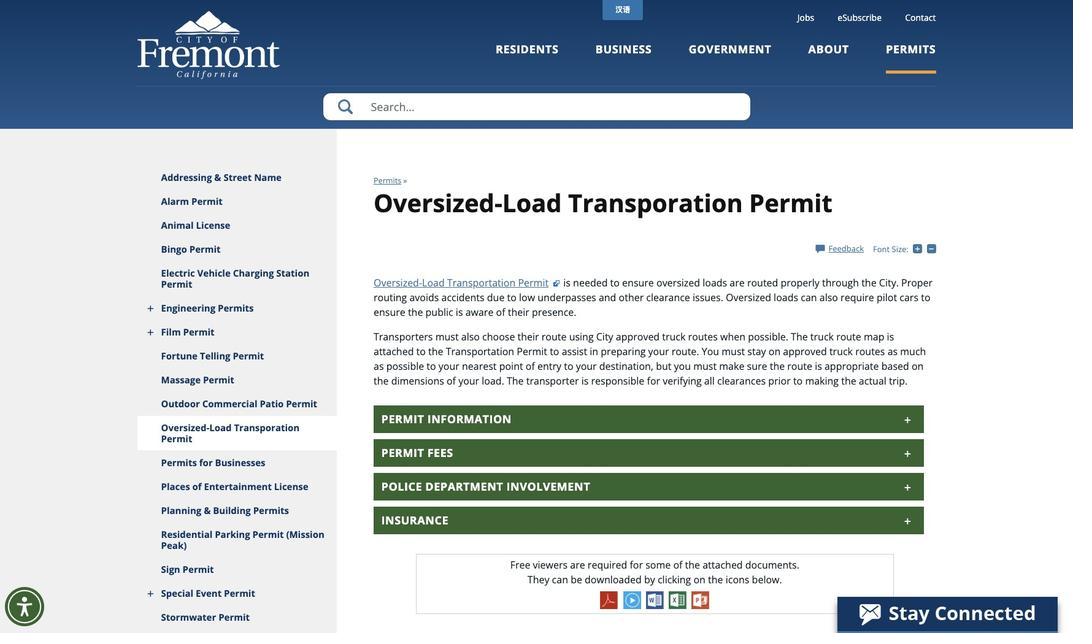 Task type: locate. For each thing, give the bounding box(es) containing it.
their right the choose
[[518, 330, 539, 344]]

free viewers are required for some of the attached documents. they can be downloaded by clicking on the icons below.
[[510, 558, 800, 587]]

is up underpasses
[[564, 276, 571, 290]]

load inside permits oversized-load transporation permit
[[503, 186, 562, 220]]

to
[[610, 276, 620, 290], [507, 291, 517, 304], [921, 291, 931, 304], [416, 345, 426, 358], [550, 345, 559, 358], [427, 360, 436, 373], [564, 360, 574, 373], [794, 374, 803, 388]]

on down "much"
[[912, 360, 924, 373]]

on down possible.
[[769, 345, 781, 358]]

routes down map in the right bottom of the page
[[856, 345, 885, 358]]

0 vertical spatial as
[[888, 345, 898, 358]]

contact
[[905, 12, 936, 23]]

1 horizontal spatial &
[[214, 171, 221, 184]]

of right point
[[526, 360, 535, 373]]

bingo
[[161, 243, 187, 255]]

jobs
[[798, 12, 815, 23]]

0 vertical spatial can
[[801, 291, 817, 304]]

0 horizontal spatial must
[[436, 330, 459, 344]]

1 horizontal spatial can
[[801, 291, 817, 304]]

as up based at bottom
[[888, 345, 898, 358]]

transportation inside transporters must also choose their route using city approved truck routes when possible. the truck route map is attached to the transportation permit to assist in preparing your route. you must stay on approved truck routes as much as possible to your nearest point of entry to your destination, but you must make sure the route is appropriate based on the dimensions of your load. the transporter is responsible for verifying all clearances prior to making the actual trip.
[[446, 345, 514, 358]]

0 horizontal spatial transporation
[[234, 422, 300, 434]]

ensure down the routing
[[374, 306, 406, 319]]

must down when
[[722, 345, 745, 358]]

are up be
[[570, 558, 585, 572]]

department
[[426, 479, 503, 494]]

1 vertical spatial are
[[570, 558, 585, 572]]

feedback link
[[816, 243, 864, 254]]

your down the in
[[576, 360, 597, 373]]

1 horizontal spatial loads
[[774, 291, 799, 304]]

0 vertical spatial attached
[[374, 345, 414, 358]]

clearances
[[717, 374, 766, 388]]

street
[[224, 171, 252, 184]]

on up download powerpoint viewer image
[[694, 573, 706, 587]]

can
[[801, 291, 817, 304], [552, 573, 568, 587]]

sign permit link
[[137, 558, 337, 582]]

as left possible
[[374, 360, 384, 373]]

& for building
[[204, 505, 211, 517]]

city
[[596, 330, 614, 344]]

alarm permit
[[161, 195, 223, 207]]

1 vertical spatial can
[[552, 573, 568, 587]]

routing
[[374, 291, 407, 304]]

of up clicking
[[674, 558, 683, 572]]

2 vertical spatial must
[[694, 360, 717, 373]]

can left be
[[552, 573, 568, 587]]

1 vertical spatial must
[[722, 345, 745, 358]]

license inside 'places of entertainment license' link
[[274, 481, 308, 493]]

insurance
[[382, 513, 449, 528]]

1 vertical spatial attached
[[703, 558, 743, 572]]

public
[[426, 306, 453, 319]]

loads
[[703, 276, 727, 290], [774, 291, 799, 304]]

to up "dimensions"
[[427, 360, 436, 373]]

can down properly
[[801, 291, 817, 304]]

license down alarm permit
[[196, 219, 230, 231]]

of down due
[[496, 306, 505, 319]]

0 vertical spatial are
[[730, 276, 745, 290]]

1 vertical spatial transporation
[[234, 422, 300, 434]]

transportation up due
[[447, 276, 516, 290]]

bingo permit link
[[137, 238, 337, 261]]

0 horizontal spatial &
[[204, 505, 211, 517]]

also down 'aware' on the left of page
[[461, 330, 480, 344]]

special event permit
[[161, 587, 255, 600]]

1 horizontal spatial permits link
[[886, 42, 936, 73]]

attached
[[374, 345, 414, 358], [703, 558, 743, 572]]

0 vertical spatial &
[[214, 171, 221, 184]]

0 vertical spatial their
[[508, 306, 530, 319]]

below.
[[752, 573, 782, 587]]

load inside oversized-load transporation permit
[[209, 422, 232, 434]]

permits inside permits oversized-load transporation permit
[[374, 176, 401, 186]]

fees
[[428, 445, 453, 460]]

animal license link
[[137, 214, 337, 238]]

oversized- for transportation
[[374, 276, 422, 290]]

1 vertical spatial their
[[518, 330, 539, 344]]

the up clicking
[[685, 558, 700, 572]]

the up 'require'
[[862, 276, 877, 290]]

accidents
[[442, 291, 485, 304]]

loads up 'issues.'
[[703, 276, 727, 290]]

presence.
[[532, 306, 577, 319]]

download word viewer image
[[646, 592, 664, 609]]

& left building
[[204, 505, 211, 517]]

underpasses
[[538, 291, 596, 304]]

0 horizontal spatial ensure
[[374, 306, 406, 319]]

1 vertical spatial routes
[[856, 345, 885, 358]]

1 horizontal spatial load
[[422, 276, 445, 290]]

their inside the is needed to ensure oversized loads are routed properly through the city. proper routing avoids accidents due to low underpasses and other clearance issues. oversized loads can also require pilot cars to ensure the public is aware of their presence.
[[508, 306, 530, 319]]

government link
[[689, 42, 772, 73]]

their
[[508, 306, 530, 319], [518, 330, 539, 344]]

of right "dimensions"
[[447, 374, 456, 388]]

for left businesses
[[199, 457, 213, 469]]

2 horizontal spatial load
[[503, 186, 562, 220]]

can inside the is needed to ensure oversized loads are routed properly through the city. proper routing avoids accidents due to low underpasses and other clearance issues. oversized loads can also require pilot cars to ensure the public is aware of their presence.
[[801, 291, 817, 304]]

residents link
[[496, 42, 559, 73]]

license up (mission
[[274, 481, 308, 493]]

choose
[[482, 330, 515, 344]]

as
[[888, 345, 898, 358], [374, 360, 384, 373]]

permit fees
[[382, 445, 453, 460]]

1 horizontal spatial also
[[820, 291, 838, 304]]

1 horizontal spatial are
[[730, 276, 745, 290]]

& left street
[[214, 171, 221, 184]]

transporters must also choose their route using city approved truck routes when possible. the truck route map is attached to the transportation permit to assist in preparing your route. you must stay on approved truck routes as much as possible to your nearest point of entry to your destination, but you must make sure the route is appropriate based on the dimensions of your load. the transporter is responsible for verifying all clearances prior to making the actual trip.
[[374, 330, 926, 388]]

map
[[864, 330, 885, 344]]

(mission
[[286, 528, 325, 541]]

their inside transporters must also choose their route using city approved truck routes when possible. the truck route map is attached to the transportation permit to assist in preparing your route. you must stay on approved truck routes as much as possible to your nearest point of entry to your destination, but you must make sure the route is appropriate based on the dimensions of your load. the transporter is responsible for verifying all clearances prior to making the actual trip.
[[518, 330, 539, 344]]

1 horizontal spatial routes
[[856, 345, 885, 358]]

prior
[[769, 374, 791, 388]]

routes up "you"
[[688, 330, 718, 344]]

on
[[769, 345, 781, 358], [912, 360, 924, 373], [694, 573, 706, 587]]

is down accidents
[[456, 306, 463, 319]]

ensure up other
[[622, 276, 654, 290]]

oversized- inside permits oversized-load transporation permit
[[374, 186, 503, 220]]

you
[[674, 360, 691, 373]]

film permit link
[[137, 320, 337, 344]]

columnusercontrol3 main content
[[337, 129, 939, 633]]

0 horizontal spatial the
[[507, 374, 524, 388]]

approved up making
[[783, 345, 827, 358]]

transportation up nearest
[[446, 345, 514, 358]]

transporation inside permits oversized-load transporation permit
[[568, 186, 743, 220]]

permits link
[[886, 42, 936, 73], [374, 176, 401, 186]]

0 horizontal spatial can
[[552, 573, 568, 587]]

for down 'but'
[[647, 374, 660, 388]]

the down possible
[[374, 374, 389, 388]]

route up prior
[[788, 360, 813, 373]]

oversized
[[657, 276, 700, 290]]

aware
[[466, 306, 494, 319]]

0 vertical spatial license
[[196, 219, 230, 231]]

0 horizontal spatial loads
[[703, 276, 727, 290]]

1 horizontal spatial license
[[274, 481, 308, 493]]

0 horizontal spatial approved
[[616, 330, 660, 344]]

0 horizontal spatial load
[[209, 422, 232, 434]]

0 horizontal spatial for
[[199, 457, 213, 469]]

feedback
[[829, 243, 864, 254]]

1 vertical spatial transportation
[[446, 345, 514, 358]]

route down presence.
[[542, 330, 567, 344]]

1 vertical spatial also
[[461, 330, 480, 344]]

0 vertical spatial transporation
[[568, 186, 743, 220]]

0 horizontal spatial license
[[196, 219, 230, 231]]

entertainment
[[204, 481, 272, 493]]

2 vertical spatial on
[[694, 573, 706, 587]]

animal license
[[161, 219, 230, 231]]

your up 'but'
[[648, 345, 669, 358]]

dimensions
[[391, 374, 444, 388]]

route left map in the right bottom of the page
[[837, 330, 862, 344]]

1 horizontal spatial ensure
[[622, 276, 654, 290]]

1 horizontal spatial transporation
[[568, 186, 743, 220]]

0 vertical spatial oversized-
[[374, 186, 503, 220]]

electric
[[161, 267, 195, 279]]

approved
[[616, 330, 660, 344], [783, 345, 827, 358]]

0 vertical spatial permits link
[[886, 42, 936, 73]]

peak)
[[161, 539, 187, 552]]

permit inside residential parking permit (mission peak)
[[253, 528, 284, 541]]

residential parking permit (mission peak) link
[[137, 523, 337, 558]]

must up all
[[694, 360, 717, 373]]

1 vertical spatial ensure
[[374, 306, 406, 319]]

0 horizontal spatial route
[[542, 330, 567, 344]]

1 vertical spatial oversized-
[[374, 276, 422, 290]]

transporation inside oversized-load transporation permit
[[234, 422, 300, 434]]

1 vertical spatial license
[[274, 481, 308, 493]]

also
[[820, 291, 838, 304], [461, 330, 480, 344]]

0 vertical spatial routes
[[688, 330, 718, 344]]

police
[[382, 479, 422, 494]]

telling
[[200, 350, 230, 362]]

2 vertical spatial for
[[630, 558, 643, 572]]

-
[[936, 243, 939, 254]]

2 vertical spatial oversized-
[[161, 422, 209, 434]]

their down low
[[508, 306, 530, 319]]

transporter
[[526, 374, 579, 388]]

the left icons
[[708, 573, 723, 587]]

massage
[[161, 374, 201, 386]]

1 vertical spatial permits link
[[374, 176, 401, 186]]

city.
[[879, 276, 899, 290]]

viewers
[[533, 558, 568, 572]]

are up oversized
[[730, 276, 745, 290]]

tab list
[[374, 406, 924, 534]]

point
[[499, 360, 523, 373]]

permits for businesses
[[161, 457, 265, 469]]

issues.
[[693, 291, 724, 304]]

1 vertical spatial the
[[507, 374, 524, 388]]

permit inside permits oversized-load transporation permit
[[749, 186, 833, 220]]

2 horizontal spatial route
[[837, 330, 862, 344]]

permits for businesses link
[[137, 451, 337, 475]]

to up possible
[[416, 345, 426, 358]]

0 vertical spatial load
[[503, 186, 562, 220]]

can inside free viewers are required for some of the attached documents. they can be downloaded by clicking on the icons below.
[[552, 573, 568, 587]]

tab list containing permit information
[[374, 406, 924, 534]]

low
[[519, 291, 535, 304]]

1 horizontal spatial attached
[[703, 558, 743, 572]]

documents.
[[746, 558, 800, 572]]

permit inside electric vehicle charging station permit
[[161, 278, 192, 290]]

1 horizontal spatial for
[[630, 558, 643, 572]]

to up entry
[[550, 345, 559, 358]]

clearance
[[646, 291, 690, 304]]

1 horizontal spatial the
[[791, 330, 808, 344]]

attached up icons
[[703, 558, 743, 572]]

possible.
[[748, 330, 789, 344]]

approved up preparing
[[616, 330, 660, 344]]

attached down transporters
[[374, 345, 414, 358]]

license inside animal license link
[[196, 219, 230, 231]]

truck
[[662, 330, 686, 344], [811, 330, 834, 344], [830, 345, 853, 358]]

1 vertical spatial as
[[374, 360, 384, 373]]

the
[[862, 276, 877, 290], [408, 306, 423, 319], [428, 345, 443, 358], [770, 360, 785, 373], [374, 374, 389, 388], [842, 374, 857, 388], [685, 558, 700, 572], [708, 573, 723, 587]]

size:
[[892, 244, 909, 255]]

be
[[571, 573, 582, 587]]

of right places
[[192, 481, 202, 493]]

for
[[647, 374, 660, 388], [199, 457, 213, 469], [630, 558, 643, 572]]

2 horizontal spatial for
[[647, 374, 660, 388]]

also inside the is needed to ensure oversized loads are routed properly through the city. proper routing avoids accidents due to low underpasses and other clearance issues. oversized loads can also require pilot cars to ensure the public is aware of their presence.
[[820, 291, 838, 304]]

permit inside "link"
[[224, 587, 255, 600]]

event
[[196, 587, 222, 600]]

sign
[[161, 563, 180, 576]]

0 vertical spatial approved
[[616, 330, 660, 344]]

the right possible.
[[791, 330, 808, 344]]

1 vertical spatial approved
[[783, 345, 827, 358]]

oversized-load transporation permit
[[161, 422, 300, 445]]

business link
[[596, 42, 652, 73]]

for inside free viewers are required for some of the attached documents. they can be downloaded by clicking on the icons below.
[[630, 558, 643, 572]]

0 vertical spatial also
[[820, 291, 838, 304]]

Search text field
[[323, 93, 750, 120]]

also down 'through'
[[820, 291, 838, 304]]

must down public
[[436, 330, 459, 344]]

2 vertical spatial load
[[209, 422, 232, 434]]

some
[[646, 558, 671, 572]]

0 horizontal spatial also
[[461, 330, 480, 344]]

0 vertical spatial for
[[647, 374, 660, 388]]

and
[[599, 291, 616, 304]]

ensure
[[622, 276, 654, 290], [374, 306, 406, 319]]

1 vertical spatial &
[[204, 505, 211, 517]]

the down avoids
[[408, 306, 423, 319]]

0 vertical spatial on
[[769, 345, 781, 358]]

film permit
[[161, 326, 214, 338]]

loads down properly
[[774, 291, 799, 304]]

0 horizontal spatial are
[[570, 558, 585, 572]]

1 vertical spatial load
[[422, 276, 445, 290]]

sure
[[747, 360, 768, 373]]

0 horizontal spatial attached
[[374, 345, 414, 358]]

the down point
[[507, 374, 524, 388]]

for left some
[[630, 558, 643, 572]]

oversized- inside oversized-load transporation permit
[[161, 422, 209, 434]]

1 vertical spatial on
[[912, 360, 924, 373]]

0 horizontal spatial on
[[694, 573, 706, 587]]

proper
[[902, 276, 933, 290]]



Task type: vqa. For each thing, say whether or not it's contained in the screenshot.
checkbox
no



Task type: describe. For each thing, give the bounding box(es) containing it.
tab list inside columnusercontrol3 main content
[[374, 406, 924, 534]]

0 vertical spatial must
[[436, 330, 459, 344]]

film
[[161, 326, 181, 338]]

font size: link
[[873, 244, 909, 255]]

attached inside transporters must also choose their route using city approved truck routes when possible. the truck route map is attached to the transportation permit to assist in preparing your route. you must stay on approved truck routes as much as possible to your nearest point of entry to your destination, but you must make sure the route is appropriate based on the dimensions of your load. the transporter is responsible for verifying all clearances prior to making the actual trip.
[[374, 345, 414, 358]]

attached inside free viewers are required for some of the attached documents. they can be downloaded by clicking on the icons below.
[[703, 558, 743, 572]]

stormwater permit
[[161, 611, 250, 624]]

through
[[822, 276, 859, 290]]

0 vertical spatial loads
[[703, 276, 727, 290]]

parking
[[215, 528, 250, 541]]

is needed to ensure oversized loads are routed properly through the city. proper routing avoids accidents due to low underpasses and other clearance issues. oversized loads can also require pilot cars to ensure the public is aware of their presence.
[[374, 276, 933, 319]]

responsible
[[591, 374, 645, 388]]

downloaded
[[585, 573, 642, 587]]

charging
[[233, 267, 274, 279]]

much
[[901, 345, 926, 358]]

planning & building permits link
[[137, 499, 337, 523]]

+
[[923, 243, 927, 254]]

1 horizontal spatial must
[[694, 360, 717, 373]]

sign permit
[[161, 563, 214, 576]]

required
[[588, 558, 627, 572]]

download powerpoint viewer image
[[692, 592, 710, 609]]

is right map in the right bottom of the page
[[887, 330, 894, 344]]

oversized- for transporation
[[161, 422, 209, 434]]

addressing & street name link
[[137, 166, 337, 190]]

oversized-load transportation permit
[[374, 276, 549, 290]]

permit inside transporters must also choose their route using city approved truck routes when possible. the truck route map is attached to the transportation permit to assist in preparing your route. you must stay on approved truck routes as much as possible to your nearest point of entry to your destination, but you must make sure the route is appropriate based on the dimensions of your load. the transporter is responsible for verifying all clearances prior to making the actual trip.
[[517, 345, 547, 358]]

verifying
[[663, 374, 702, 388]]

0 vertical spatial ensure
[[622, 276, 654, 290]]

preparing
[[601, 345, 646, 358]]

to down assist
[[564, 360, 574, 373]]

government
[[689, 42, 772, 56]]

patio
[[260, 398, 284, 410]]

in
[[590, 345, 598, 358]]

1 horizontal spatial route
[[788, 360, 813, 373]]

fortune telling permit link
[[137, 344, 337, 368]]

the up "dimensions"
[[428, 345, 443, 358]]

your left nearest
[[439, 360, 460, 373]]

the up prior
[[770, 360, 785, 373]]

using
[[569, 330, 594, 344]]

bingo permit
[[161, 243, 221, 255]]

icons
[[726, 573, 750, 587]]

planning & building permits
[[161, 505, 289, 517]]

1 vertical spatial loads
[[774, 291, 799, 304]]

about
[[809, 42, 849, 56]]

download acrobat reader image
[[601, 592, 618, 609]]

places of entertainment license link
[[137, 475, 337, 499]]

download windows media player image
[[623, 592, 641, 609]]

load for oversized-load transportation permit
[[422, 276, 445, 290]]

the down "appropriate"
[[842, 374, 857, 388]]

businesses
[[215, 457, 265, 469]]

electric vehicle charging station permit link
[[137, 261, 337, 296]]

trip.
[[889, 374, 908, 388]]

permits for permits
[[886, 42, 936, 56]]

1 horizontal spatial approved
[[783, 345, 827, 358]]

vehicle
[[197, 267, 231, 279]]

to right cars on the right of the page
[[921, 291, 931, 304]]

require
[[841, 291, 874, 304]]

0 horizontal spatial permits link
[[374, 176, 401, 186]]

0 horizontal spatial routes
[[688, 330, 718, 344]]

possible
[[386, 360, 424, 373]]

they
[[528, 573, 550, 587]]

involvement
[[507, 479, 591, 494]]

fortune
[[161, 350, 198, 362]]

nearest
[[462, 360, 497, 373]]

jobs link
[[798, 12, 815, 23]]

0 vertical spatial the
[[791, 330, 808, 344]]

1 horizontal spatial as
[[888, 345, 898, 358]]

is up making
[[815, 360, 822, 373]]

all
[[704, 374, 715, 388]]

permits for permits oversized-load transporation permit
[[374, 176, 401, 186]]

addressing
[[161, 171, 212, 184]]

are inside free viewers are required for some of the attached documents. they can be downloaded by clicking on the icons below.
[[570, 558, 585, 572]]

is down assist
[[582, 374, 589, 388]]

2 horizontal spatial must
[[722, 345, 745, 358]]

for inside transporters must also choose their route using city approved truck routes when possible. the truck route map is attached to the transportation permit to assist in preparing your route. you must stay on approved truck routes as much as possible to your nearest point of entry to your destination, but you must make sure the route is appropriate based on the dimensions of your load. the transporter is responsible for verifying all clearances prior to making the actual trip.
[[647, 374, 660, 388]]

1 vertical spatial for
[[199, 457, 213, 469]]

massage permit
[[161, 374, 234, 386]]

outdoor
[[161, 398, 200, 410]]

stay connected image
[[838, 597, 1057, 632]]

free
[[510, 558, 531, 572]]

load.
[[482, 374, 504, 388]]

engineering permits link
[[137, 296, 337, 320]]

residents
[[496, 42, 559, 56]]

1 horizontal spatial on
[[769, 345, 781, 358]]

other
[[619, 291, 644, 304]]

making
[[805, 374, 839, 388]]

about link
[[809, 42, 849, 73]]

name
[[254, 171, 282, 184]]

to right prior
[[794, 374, 803, 388]]

your down nearest
[[459, 374, 479, 388]]

on inside free viewers are required for some of the attached documents. they can be downloaded by clicking on the icons below.
[[694, 573, 706, 587]]

engineering
[[161, 302, 216, 314]]

load for oversized-load transporation permit
[[209, 422, 232, 434]]

when
[[721, 330, 746, 344]]

residential
[[161, 528, 213, 541]]

based
[[882, 360, 909, 373]]

of inside the is needed to ensure oversized loads are routed properly through the city. proper routing avoids accidents due to low underpasses and other clearance issues. oversized loads can also require pilot cars to ensure the public is aware of their presence.
[[496, 306, 505, 319]]

special event permit link
[[137, 582, 337, 606]]

engineering permits
[[161, 302, 254, 314]]

2 horizontal spatial on
[[912, 360, 924, 373]]

to left low
[[507, 291, 517, 304]]

of inside free viewers are required for some of the attached documents. they can be downloaded by clicking on the icons below.
[[674, 558, 683, 572]]

esubscribe
[[838, 12, 882, 23]]

font size:
[[873, 244, 909, 255]]

by
[[644, 573, 655, 587]]

destination,
[[600, 360, 654, 373]]

cars
[[900, 291, 919, 304]]

to up and
[[610, 276, 620, 290]]

permit inside oversized-load transporation permit
[[161, 433, 192, 445]]

& for street
[[214, 171, 221, 184]]

0 horizontal spatial as
[[374, 360, 384, 373]]

permits for permits for businesses
[[161, 457, 197, 469]]

building
[[213, 505, 251, 517]]

are inside the is needed to ensure oversized loads are routed properly through the city. proper routing avoids accidents due to low underpasses and other clearance issues. oversized loads can also require pilot cars to ensure the public is aware of their presence.
[[730, 276, 745, 290]]

special
[[161, 587, 193, 600]]

transporters
[[374, 330, 433, 344]]

also inside transporters must also choose their route using city approved truck routes when possible. the truck route map is attached to the transportation permit to assist in preparing your route. you must stay on approved truck routes as much as possible to your nearest point of entry to your destination, but you must make sure the route is appropriate based on the dimensions of your load. the transporter is responsible for verifying all clearances prior to making the actual trip.
[[461, 330, 480, 344]]

oversized
[[726, 291, 771, 304]]

outdoor commercial patio permit
[[161, 398, 317, 410]]

electric vehicle charging station permit
[[161, 267, 310, 290]]

routed
[[747, 276, 778, 290]]

download excel viewer image
[[669, 592, 687, 609]]

places
[[161, 481, 190, 493]]

0 vertical spatial transportation
[[447, 276, 516, 290]]



